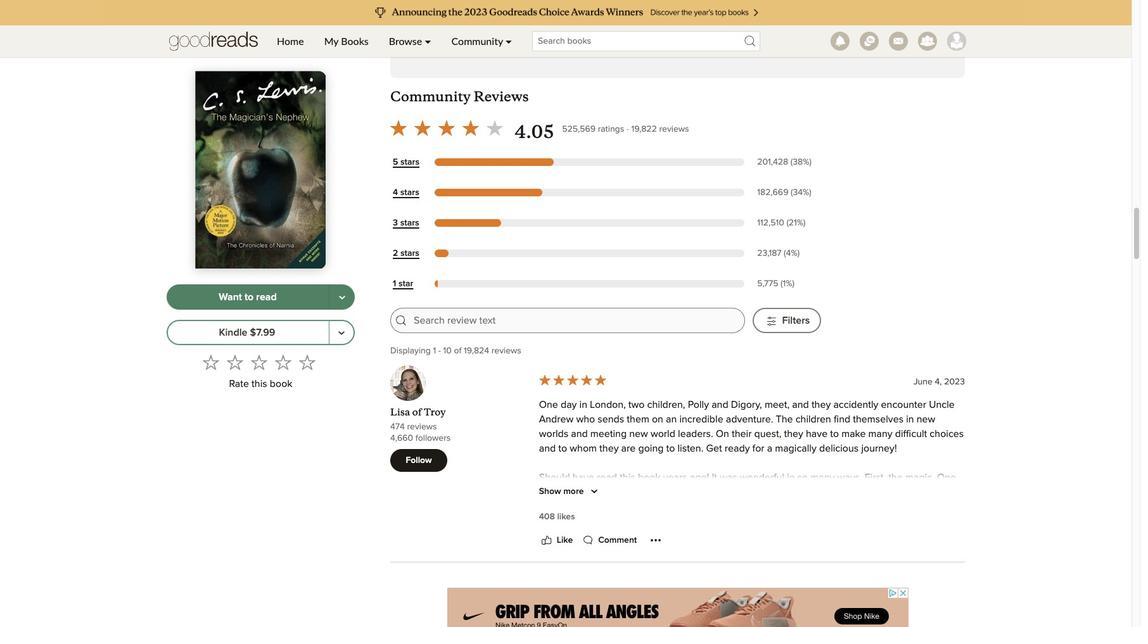 Task type: locate. For each thing, give the bounding box(es) containing it.
world
[[651, 429, 676, 440]]

read right the know
[[515, 45, 535, 55]]

0 horizontal spatial also
[[669, 561, 687, 571]]

182,669
[[758, 188, 789, 197]]

number of ratings and percentage of total ratings element up 182,669 (34%)
[[755, 157, 822, 169]]

a down couple at the bottom right of page
[[676, 619, 682, 627]]

0 horizontal spatial i
[[731, 546, 733, 556]]

browse
[[389, 35, 422, 47]]

1 some from the left
[[708, 561, 732, 571]]

a down quest,
[[767, 444, 773, 454]]

1 horizontal spatial it
[[795, 546, 800, 556]]

and down worlds
[[539, 444, 556, 454]]

very inside the book was appropriate for children, but i also enjoyed it as an adult. the book had me laughing quite a few times. it also has some deeper meanings and provides some very good food for thought.
[[903, 561, 922, 571]]

525,569 ratings and 19,822 reviews figure
[[562, 121, 689, 137]]

0 horizontal spatial read
[[256, 292, 277, 302]]

of up action
[[577, 604, 586, 614]]

my
[[324, 35, 339, 47]]

2 vertical spatial in
[[787, 473, 795, 483]]

stars for 2 stars
[[401, 249, 420, 258]]

can't
[[865, 488, 886, 498]]

i inside the book was appropriate for children, but i also enjoyed it as an adult. the book had me laughing quite a few times. it also has some deeper meanings and provides some very good food for thought.
[[731, 546, 733, 556]]

rate 2 out of 5 image
[[227, 355, 243, 371]]

3 stars
[[393, 219, 419, 228]]

▾ for browse ▾
[[425, 35, 431, 47]]

many inside the should have read this book years ago! it was wonderful in so many ways. first, the magic. one of my biggest pet peeves with fantasy is that i am not a visual person so i can't envision what the author is describing. never fear! first, this book was more realistic fantasy so you didn't have to imagine all sorts of new inventions. second, the book had illustrations.
[[811, 473, 835, 483]]

1 horizontal spatial i
[[739, 488, 741, 498]]

1 ▾ from the left
[[425, 35, 431, 47]]

1 horizontal spatial ▾
[[506, 35, 512, 47]]

more up author
[[564, 488, 584, 497]]

0 horizontal spatial is
[[587, 502, 594, 512]]

and
[[712, 400, 729, 410], [792, 400, 809, 410], [571, 429, 588, 440], [539, 444, 556, 454], [815, 561, 832, 571], [840, 619, 857, 627]]

1 star
[[393, 279, 413, 288]]

2 vertical spatial new
[[636, 517, 655, 527]]

children, down inventions.
[[673, 546, 711, 556]]

1 vertical spatial also
[[669, 561, 687, 571]]

0 horizontal spatial had
[[789, 517, 806, 527]]

0 vertical spatial had
[[789, 517, 806, 527]]

no one you know has read this book. recommend it to a friend!
[[416, 45, 697, 55]]

1 horizontal spatial many
[[869, 429, 893, 440]]

2 ▾ from the left
[[506, 35, 512, 47]]

1 vertical spatial reviews
[[492, 347, 522, 356]]

stars right 4
[[400, 188, 419, 197]]

browse ▾
[[389, 35, 431, 47]]

but
[[714, 546, 728, 556], [735, 619, 749, 627]]

0 vertical spatial it
[[712, 473, 717, 483]]

they down meeting
[[600, 444, 619, 454]]

number of ratings and percentage of total ratings element containing 201,428 (38%)
[[755, 157, 822, 169]]

stars right 5 at the left top of the page
[[401, 158, 420, 167]]

1 vertical spatial fantasy
[[850, 502, 882, 512]]

to left friend!
[[650, 45, 659, 55]]

1 vertical spatial community
[[390, 88, 471, 105]]

book down like
[[559, 546, 582, 556]]

want to read
[[219, 292, 277, 302]]

have up biggest
[[573, 473, 594, 483]]

number of ratings and percentage of total ratings element containing 182,669 (34%)
[[755, 187, 822, 199]]

kindle $7.99 link
[[167, 320, 330, 346]]

1 horizontal spatial is
[[710, 488, 717, 498]]

filters button
[[753, 308, 822, 334]]

and inside the book was appropriate for children, but i also enjoyed it as an adult. the book had me laughing quite a few times. it also has some deeper meanings and provides some very good food for thought.
[[815, 561, 832, 571]]

fantasy up fear!
[[675, 488, 707, 498]]

star
[[399, 279, 413, 288]]

thought.
[[577, 575, 613, 585]]

leaders.
[[678, 429, 713, 440]]

journey!
[[862, 444, 897, 454]]

it for but
[[661, 561, 666, 571]]

0 horizontal spatial some
[[708, 561, 732, 571]]

it right recommend
[[642, 45, 647, 55]]

was down not
[[767, 502, 785, 512]]

terms
[[550, 604, 575, 614]]

envision
[[888, 488, 925, 498]]

1 vertical spatial they
[[784, 429, 804, 440]]

and up children
[[792, 400, 809, 410]]

and down adult.
[[815, 561, 832, 571]]

1 vertical spatial had
[[901, 546, 918, 556]]

but inside in terms of pacing, the first couple of chapters were a bit slow; however, the rest of the book was very action packed. it was a short book but conveyed so much, and the ending perfectly se
[[735, 619, 749, 627]]

$7.99
[[250, 328, 275, 338]]

of right rest
[[895, 604, 904, 614]]

to up like button
[[539, 517, 548, 527]]

the left rest
[[859, 604, 873, 614]]

not
[[760, 488, 774, 498]]

should have read this book years ago! it was wonderful in so many ways. first, the magic. one of my biggest pet peeves with fantasy is that i am not a visual person so i can't envision what the author is describing. never fear! first, this book was more realistic fantasy so you didn't have to imagine all sorts of new inventions. second, the book had illustrations.
[[539, 473, 965, 527]]

1 horizontal spatial fantasy
[[850, 502, 882, 512]]

book down am
[[742, 502, 765, 512]]

read for want to read
[[256, 292, 277, 302]]

illustrations.
[[809, 517, 861, 527]]

find
[[834, 415, 851, 425]]

2 vertical spatial they
[[600, 444, 619, 454]]

0 horizontal spatial in
[[580, 400, 588, 410]]

it inside the should have read this book years ago! it was wonderful in so many ways. first, the magic. one of my biggest pet peeves with fantasy is that i am not a visual person so i can't envision what the author is describing. never fear! first, this book was more realistic fantasy so you didn't have to imagine all sorts of new inventions. second, the book had illustrations.
[[712, 473, 717, 483]]

children, inside one day in london, two children, polly and digory, meet, and they accidently encounter uncle andrew who sends them on an incredible adventure. the children find themselves in new worlds and meeting new world leaders. on their quest, they have to make many difficult choices and to whom they are going to listen. get ready for a magically delicious journey!
[[647, 400, 685, 410]]

1 horizontal spatial it
[[661, 561, 666, 571]]

children, for two
[[647, 400, 685, 410]]

children, for for
[[673, 546, 711, 556]]

polly
[[688, 400, 709, 410]]

it
[[642, 45, 647, 55], [795, 546, 800, 556]]

it inside the book was appropriate for children, but i also enjoyed it as an adult. the book had me laughing quite a few times. it also has some deeper meanings and provides some very good food for thought.
[[795, 546, 800, 556]]

ratings
[[598, 125, 624, 134]]

lisa of troy link
[[390, 407, 446, 419]]

it inside the book was appropriate for children, but i also enjoyed it as an adult. the book had me laughing quite a few times. it also has some deeper meanings and provides some very good food for thought.
[[661, 561, 666, 571]]

0 horizontal spatial an
[[666, 415, 677, 425]]

2 stars from the top
[[400, 188, 419, 197]]

1 horizontal spatial 1
[[433, 347, 436, 356]]

so inside in terms of pacing, the first couple of chapters were a bit slow; however, the rest of the book was very action packed. it was a short book but conveyed so much, and the ending perfectly se
[[798, 619, 808, 627]]

2 horizontal spatial the
[[856, 546, 873, 556]]

times.
[[632, 561, 658, 571]]

it left as
[[795, 546, 800, 556]]

1 horizontal spatial some
[[876, 561, 900, 571]]

children, inside the book was appropriate for children, but i also enjoyed it as an adult. the book had me laughing quite a few times. it also has some deeper meanings and provides some very good food for thought.
[[673, 546, 711, 556]]

reviews inside figure
[[659, 125, 689, 134]]

182,669 (34%)
[[758, 188, 812, 197]]

of inside "lisa of troy 474 reviews 4,660 followers"
[[412, 407, 422, 419]]

has down inventions.
[[689, 561, 705, 571]]

1 vertical spatial many
[[811, 473, 835, 483]]

0 vertical spatial an
[[666, 415, 677, 425]]

the
[[889, 473, 903, 483], [539, 502, 554, 512], [747, 517, 761, 527], [624, 604, 638, 614], [859, 604, 873, 614], [906, 604, 921, 614], [860, 619, 874, 627]]

0 vertical spatial very
[[903, 561, 922, 571]]

▾
[[425, 35, 431, 47], [506, 35, 512, 47]]

(21%)
[[787, 219, 806, 228]]

0 vertical spatial fantasy
[[675, 488, 707, 498]]

number of ratings and percentage of total ratings element up 112,510 (21%)
[[755, 187, 822, 199]]

in up visual
[[787, 473, 795, 483]]

1 horizontal spatial the
[[776, 415, 793, 425]]

home image
[[169, 25, 258, 57]]

for down inventions.
[[659, 546, 671, 556]]

0 horizontal spatial 1
[[393, 279, 396, 288]]

new down never
[[636, 517, 655, 527]]

1 vertical spatial read
[[256, 292, 277, 302]]

4 number of ratings and percentage of total ratings element from the top
[[755, 248, 822, 260]]

fantasy down can't on the bottom of the page
[[850, 502, 882, 512]]

2 some from the left
[[876, 561, 900, 571]]

one
[[431, 45, 448, 55]]

1 horizontal spatial first,
[[865, 473, 886, 483]]

inventions.
[[658, 517, 706, 527]]

rest
[[876, 604, 893, 614]]

and down however, at the bottom
[[840, 619, 857, 627]]

stars right 2
[[401, 249, 420, 258]]

23,187 (4%)
[[758, 249, 800, 258]]

1 horizontal spatial also
[[736, 546, 754, 556]]

like button
[[539, 533, 573, 549]]

some
[[708, 561, 732, 571], [876, 561, 900, 571]]

new
[[917, 415, 936, 425], [630, 429, 648, 440], [636, 517, 655, 527]]

0 vertical spatial new
[[917, 415, 936, 425]]

2 horizontal spatial read
[[597, 473, 617, 483]]

follow button
[[390, 450, 447, 472]]

number of ratings and percentage of total ratings element for 1 star
[[755, 278, 822, 290]]

new down them
[[630, 429, 648, 440]]

0 vertical spatial one
[[539, 400, 558, 410]]

1 horizontal spatial had
[[901, 546, 918, 556]]

of down the describing.
[[625, 517, 634, 527]]

1 vertical spatial for
[[659, 546, 671, 556]]

-
[[438, 347, 441, 356]]

they up magically
[[784, 429, 804, 440]]

to
[[650, 45, 659, 55], [245, 292, 254, 302], [830, 429, 839, 440], [559, 444, 567, 454], [666, 444, 675, 454], [539, 517, 548, 527]]

1 vertical spatial but
[[735, 619, 749, 627]]

in
[[539, 604, 547, 614]]

comment
[[598, 536, 637, 545]]

1 horizontal spatial in
[[787, 473, 795, 483]]

1 vertical spatial have
[[573, 473, 594, 483]]

0 vertical spatial first,
[[865, 473, 886, 483]]

0 horizontal spatial one
[[539, 400, 558, 410]]

number of ratings and percentage of total ratings element containing 5,775 (1%)
[[755, 278, 822, 290]]

2
[[393, 249, 398, 258]]

listen.
[[678, 444, 704, 454]]

to right want
[[245, 292, 254, 302]]

0 vertical spatial has
[[497, 45, 512, 55]]

many up journey!
[[869, 429, 893, 440]]

0 vertical spatial community
[[452, 35, 503, 47]]

was up quite
[[584, 546, 602, 556]]

adult.
[[829, 546, 854, 556]]

1 horizontal spatial has
[[689, 561, 705, 571]]

0 vertical spatial you
[[451, 45, 467, 55]]

number of ratings and percentage of total ratings element containing 112,510 (21%)
[[755, 217, 822, 229]]

0 vertical spatial they
[[812, 400, 831, 410]]

more inside "button"
[[564, 488, 584, 497]]

quest,
[[755, 429, 782, 440]]

one inside one day in london, two children, polly and digory, meet, and they accidently encounter uncle andrew who sends them on an incredible adventure. the children find themselves in new worlds and meeting new world leaders. on their quest, they have to make many difficult choices and to whom they are going to listen. get ready for a magically delicious journey!
[[539, 400, 558, 410]]

new inside the should have read this book years ago! it was wonderful in so many ways. first, the magic. one of my biggest pet peeves with fantasy is that i am not a visual person so i can't envision what the author is describing. never fear! first, this book was more realistic fantasy so you didn't have to imagine all sorts of new inventions. second, the book had illustrations.
[[636, 517, 655, 527]]

they
[[812, 400, 831, 410], [784, 429, 804, 440], [600, 444, 619, 454]]

very down me
[[903, 561, 922, 571]]

it right the ago!
[[712, 473, 717, 483]]

1 horizontal spatial but
[[735, 619, 749, 627]]

3 stars from the top
[[400, 219, 419, 228]]

number of ratings and percentage of total ratings element containing 23,187 (4%)
[[755, 248, 822, 260]]

they up children
[[812, 400, 831, 410]]

stars
[[401, 158, 420, 167], [400, 188, 419, 197], [400, 219, 419, 228], [401, 249, 420, 258]]

None search field
[[522, 31, 771, 51]]

rate 5 out of 5 image
[[299, 355, 315, 371]]

4 stars from the top
[[401, 249, 420, 258]]

you right one
[[451, 45, 467, 55]]

to inside button
[[245, 292, 254, 302]]

it down first
[[648, 619, 654, 627]]

1 vertical spatial one
[[937, 473, 956, 483]]

2 horizontal spatial it
[[712, 473, 717, 483]]

but inside the book was appropriate for children, but i also enjoyed it as an adult. the book had me laughing quite a few times. it also has some deeper meanings and provides some very good food for thought.
[[714, 546, 728, 556]]

stars for 4 stars
[[400, 188, 419, 197]]

no
[[416, 45, 429, 55]]

good
[[924, 561, 948, 571]]

1 vertical spatial it
[[795, 546, 800, 556]]

reviews right 19,822
[[659, 125, 689, 134]]

1 horizontal spatial they
[[784, 429, 804, 440]]

1 vertical spatial has
[[689, 561, 705, 571]]

so down slow;
[[798, 619, 808, 627]]

this left "book."
[[538, 45, 553, 55]]

1 vertical spatial very
[[559, 619, 578, 627]]

number of ratings and percentage of total ratings element for 2 stars
[[755, 248, 822, 260]]

had down visual
[[789, 517, 806, 527]]

10
[[443, 347, 452, 356]]

the up provides
[[856, 546, 873, 556]]

comment button
[[581, 533, 637, 549]]

3 number of ratings and percentage of total ratings element from the top
[[755, 217, 822, 229]]

0 vertical spatial have
[[806, 429, 828, 440]]

had left me
[[901, 546, 918, 556]]

number of ratings and percentage of total ratings element
[[755, 157, 822, 169], [755, 187, 822, 199], [755, 217, 822, 229], [755, 248, 822, 260], [755, 278, 822, 290]]

0 vertical spatial also
[[736, 546, 754, 556]]

advertisement region
[[447, 588, 909, 627]]

0 vertical spatial 1
[[393, 279, 396, 288]]

was inside the book was appropriate for children, but i also enjoyed it as an adult. the book had me laughing quite a few times. it also has some deeper meanings and provides some very good food for thought.
[[584, 546, 602, 556]]

meet,
[[765, 400, 790, 410]]

show more
[[539, 488, 584, 497]]

displaying 1 - 10 of 19,824 reviews
[[390, 347, 522, 356]]

a left bit
[[769, 604, 775, 614]]

1 number of ratings and percentage of total ratings element from the top
[[755, 157, 822, 169]]

very down terms on the bottom of page
[[559, 619, 578, 627]]

rate 3 out of 5 image
[[251, 355, 267, 371]]

1 horizontal spatial have
[[806, 429, 828, 440]]

community right one
[[452, 35, 503, 47]]

however,
[[816, 604, 856, 614]]

discover the winners for the best books of the year in the 2023 goodreads choice awards image
[[105, 0, 1027, 25]]

1 vertical spatial in
[[907, 415, 914, 425]]

also right times.
[[669, 561, 687, 571]]

the right second,
[[747, 517, 761, 527]]

read up $7.99
[[256, 292, 277, 302]]

▾ for community ▾
[[506, 35, 512, 47]]

2 vertical spatial for
[[562, 575, 574, 585]]

read inside button
[[256, 292, 277, 302]]

chapters
[[703, 604, 742, 614]]

0 horizontal spatial has
[[497, 45, 512, 55]]

0 vertical spatial children,
[[647, 400, 685, 410]]

in right day
[[580, 400, 588, 410]]

2 number of ratings and percentage of total ratings element from the top
[[755, 187, 822, 199]]

0 vertical spatial but
[[714, 546, 728, 556]]

one up andrew
[[539, 400, 558, 410]]

0 vertical spatial in
[[580, 400, 588, 410]]

quite
[[580, 561, 603, 571]]

so down ways.
[[846, 488, 857, 498]]

it for couple
[[648, 619, 654, 627]]

some left deeper
[[708, 561, 732, 571]]

rate 1 out of 5 image
[[203, 355, 219, 371]]

number of ratings and percentage of total ratings element for 5 stars
[[755, 157, 822, 169]]

0 vertical spatial reviews
[[659, 125, 689, 134]]

bit
[[777, 604, 788, 614]]

for inside one day in london, two children, polly and digory, meet, and they accidently encounter uncle andrew who sends them on an incredible adventure. the children find themselves in new worlds and meeting new world leaders. on their quest, they have to make many difficult choices and to whom they are going to listen. get ready for a magically delicious journey!
[[753, 444, 765, 454]]

a left few
[[605, 561, 611, 571]]

an inside the book was appropriate for children, but i also enjoyed it as an adult. the book had me laughing quite a few times. it also has some deeper meanings and provides some very good food for thought.
[[816, 546, 827, 556]]

1 vertical spatial first,
[[700, 502, 721, 512]]

packed.
[[611, 619, 646, 627]]

pet
[[602, 488, 617, 498]]

0 vertical spatial more
[[564, 488, 584, 497]]

2 vertical spatial read
[[597, 473, 617, 483]]

0 horizontal spatial ▾
[[425, 35, 431, 47]]

have down what
[[943, 502, 965, 512]]

but down were on the bottom right of the page
[[735, 619, 749, 627]]

▾ left one
[[425, 35, 431, 47]]

(4%)
[[784, 249, 800, 258]]

want
[[219, 292, 242, 302]]

was
[[720, 473, 738, 483], [767, 502, 785, 512], [584, 546, 602, 556], [539, 619, 557, 627], [656, 619, 674, 627]]

1 horizontal spatial one
[[937, 473, 956, 483]]

lisa
[[390, 407, 410, 419]]

first, up can't on the bottom of the page
[[865, 473, 886, 483]]

has inside the book was appropriate for children, but i also enjoyed it as an adult. the book had me laughing quite a few times. it also has some deeper meanings and provides some very good food for thought.
[[689, 561, 705, 571]]

many up 'person'
[[811, 473, 835, 483]]

for down laughing
[[562, 575, 574, 585]]

of up short
[[692, 604, 701, 614]]

you inside the should have read this book years ago! it was wonderful in so many ways. first, the magic. one of my biggest pet peeves with fantasy is that i am not a visual person so i can't envision what the author is describing. never fear! first, this book was more realistic fantasy so you didn't have to imagine all sorts of new inventions. second, the book had illustrations.
[[897, 502, 914, 512]]

community for community ▾
[[452, 35, 503, 47]]

2 vertical spatial it
[[648, 619, 654, 627]]

408
[[539, 513, 555, 522]]

in up difficult
[[907, 415, 914, 425]]

the inside one day in london, two children, polly and digory, meet, and they accidently encounter uncle andrew who sends them on an incredible adventure. the children find themselves in new worlds and meeting new world leaders. on their quest, they have to make many difficult choices and to whom they are going to listen. get ready for a magically delicious journey!
[[776, 415, 793, 425]]

▾ right the know
[[506, 35, 512, 47]]

day
[[561, 400, 577, 410]]

more
[[564, 488, 584, 497], [788, 502, 811, 512]]

an right on
[[666, 415, 677, 425]]

2 vertical spatial have
[[943, 502, 965, 512]]

community reviews
[[390, 88, 529, 105]]

to inside the should have read this book years ago! it was wonderful in so many ways. first, the magic. one of my biggest pet peeves with fantasy is that i am not a visual person so i can't envision what the author is describing. never fear! first, this book was more realistic fantasy so you didn't have to imagine all sorts of new inventions. second, the book had illustrations.
[[539, 517, 548, 527]]

never
[[648, 502, 675, 512]]

children, up on
[[647, 400, 685, 410]]

number of ratings and percentage of total ratings element up (4%)
[[755, 217, 822, 229]]

june 4, 2023 link
[[914, 378, 965, 387]]

number of ratings and percentage of total ratings element up (1%)
[[755, 248, 822, 260]]

2 horizontal spatial for
[[753, 444, 765, 454]]

1 vertical spatial it
[[661, 561, 666, 571]]

pacing,
[[589, 604, 621, 614]]

read inside the should have read this book years ago! it was wonderful in so many ways. first, the magic. one of my biggest pet peeves with fantasy is that i am not a visual person so i can't envision what the author is describing. never fear! first, this book was more realistic fantasy so you didn't have to imagine all sorts of new inventions. second, the book had illustrations.
[[597, 473, 617, 483]]

is
[[710, 488, 717, 498], [587, 502, 594, 512]]

1 vertical spatial is
[[587, 502, 594, 512]]

0 horizontal spatial more
[[564, 488, 584, 497]]

0 vertical spatial read
[[515, 45, 535, 55]]

it inside in terms of pacing, the first couple of chapters were a bit slow; however, the rest of the book was very action packed. it was a short book but conveyed so much, and the ending perfectly se
[[648, 619, 654, 627]]

read up pet
[[597, 473, 617, 483]]

and right polly
[[712, 400, 729, 410]]

0 horizontal spatial very
[[559, 619, 578, 627]]

0 vertical spatial many
[[869, 429, 893, 440]]

0 horizontal spatial it
[[648, 619, 654, 627]]

reviews right 19,824
[[492, 347, 522, 356]]

5 number of ratings and percentage of total ratings element from the top
[[755, 278, 822, 290]]

1 vertical spatial more
[[788, 502, 811, 512]]

a right not
[[777, 488, 782, 498]]

very inside in terms of pacing, the first couple of chapters were a bit slow; however, the rest of the book was very action packed. it was a short book but conveyed so much, and the ending perfectly se
[[559, 619, 578, 627]]

number of ratings and percentage of total ratings element for 3 stars
[[755, 217, 822, 229]]

the up laughing
[[539, 546, 556, 556]]

1 stars from the top
[[401, 158, 420, 167]]

ways.
[[838, 473, 862, 483]]

more down visual
[[788, 502, 811, 512]]

i left am
[[739, 488, 741, 498]]

more inside the should have read this book years ago! it was wonderful in so many ways. first, the magic. one of my biggest pet peeves with fantasy is that i am not a visual person so i can't envision what the author is describing. never fear! first, this book was more realistic fantasy so you didn't have to imagine all sorts of new inventions. second, the book had illustrations.
[[788, 502, 811, 512]]

Search review text search field
[[414, 314, 737, 328]]

book up perfectly
[[923, 604, 946, 614]]

0 horizontal spatial but
[[714, 546, 728, 556]]

book.
[[556, 45, 581, 55]]

know
[[470, 45, 494, 55]]

first,
[[865, 473, 886, 483], [700, 502, 721, 512]]



Task type: describe. For each thing, give the bounding box(es) containing it.
and up whom
[[571, 429, 588, 440]]

rating 4.05 out of 5 image
[[387, 116, 507, 140]]

likes
[[557, 513, 575, 522]]

community ▾
[[452, 35, 512, 47]]

to down world
[[666, 444, 675, 454]]

get
[[706, 444, 722, 454]]

ready
[[725, 444, 750, 454]]

that
[[719, 488, 736, 498]]

rate 4 out of 5 image
[[275, 355, 291, 371]]

0 horizontal spatial have
[[573, 473, 594, 483]]

what
[[928, 488, 949, 498]]

book up enjoyed
[[764, 517, 787, 527]]

stars for 3 stars
[[400, 219, 419, 228]]

average rating of 4.05 stars. figure
[[387, 116, 562, 144]]

rating 0 out of 5 group
[[199, 351, 319, 375]]

uncle
[[929, 400, 955, 410]]

andrew
[[539, 415, 574, 425]]

home
[[277, 35, 304, 47]]

first
[[640, 604, 657, 614]]

few
[[613, 561, 629, 571]]

4
[[393, 188, 398, 197]]

(1%)
[[781, 279, 795, 288]]

reviews
[[474, 88, 529, 105]]

the up perfectly
[[906, 604, 921, 614]]

was down in
[[539, 619, 557, 627]]

incredible
[[680, 415, 724, 425]]

me
[[921, 546, 934, 556]]

474
[[390, 423, 405, 432]]

2 horizontal spatial they
[[812, 400, 831, 410]]

their
[[732, 429, 752, 440]]

june 4, 2023
[[914, 378, 965, 387]]

a left friend!
[[661, 45, 667, 55]]

23,187
[[758, 249, 782, 258]]

realistic
[[813, 502, 847, 512]]

visual
[[785, 488, 810, 498]]

who
[[576, 415, 595, 425]]

short
[[684, 619, 707, 627]]

community for community reviews
[[390, 88, 471, 105]]

imagine
[[551, 517, 586, 527]]

themselves
[[853, 415, 904, 425]]

and inside in terms of pacing, the first couple of chapters were a bit slow; however, the rest of the book was very action packed. it was a short book but conveyed so much, and the ending perfectly se
[[840, 619, 857, 627]]

rate this book element
[[167, 351, 355, 395]]

1 horizontal spatial for
[[659, 546, 671, 556]]

0 horizontal spatial the
[[539, 546, 556, 556]]

a inside the should have read this book years ago! it was wonderful in so many ways. first, the magic. one of my biggest pet peeves with fantasy is that i am not a visual person so i can't envision what the author is describing. never fear! first, this book was more realistic fantasy so you didn't have to imagine all sorts of new inventions. second, the book had illustrations.
[[777, 488, 782, 498]]

book down 'rate 4 out of 5' icon
[[270, 379, 293, 389]]

my books
[[324, 35, 369, 47]]

appropriate
[[604, 546, 656, 556]]

Search by book title or ISBN text field
[[532, 31, 761, 51]]

a inside the book was appropriate for children, but i also enjoyed it as an adult. the book had me laughing quite a few times. it also has some deeper meanings and provides some very good food for thought.
[[605, 561, 611, 571]]

0 horizontal spatial first,
[[700, 502, 721, 512]]

encounter
[[881, 400, 927, 410]]

london,
[[590, 400, 626, 410]]

wonderful
[[740, 473, 785, 483]]

couple
[[659, 604, 689, 614]]

show
[[539, 488, 561, 497]]

2 horizontal spatial have
[[943, 502, 965, 512]]

stars for 5 stars
[[401, 158, 420, 167]]

this up peeves
[[620, 473, 636, 483]]

second,
[[708, 517, 744, 527]]

accidently
[[834, 400, 879, 410]]

408 likes
[[539, 513, 575, 522]]

the left ending
[[860, 619, 874, 627]]

profile image for lisa of troy. image
[[390, 366, 426, 401]]

didn't
[[916, 502, 941, 512]]

to up delicious
[[830, 429, 839, 440]]

children
[[796, 415, 832, 425]]

1 horizontal spatial read
[[515, 45, 535, 55]]

in inside the should have read this book years ago! it was wonderful in so many ways. first, the magic. one of my biggest pet peeves with fantasy is that i am not a visual person so i can't envision what the author is describing. never fear! first, this book was more realistic fantasy so you didn't have to imagine all sorts of new inventions. second, the book had illustrations.
[[787, 473, 795, 483]]

0 vertical spatial is
[[710, 488, 717, 498]]

0 horizontal spatial they
[[600, 444, 619, 454]]

laughing
[[539, 561, 578, 571]]

followers
[[416, 434, 451, 443]]

was down couple at the bottom right of page
[[656, 619, 674, 627]]

book up peeves
[[638, 473, 661, 483]]

meanings
[[769, 561, 813, 571]]

delicious
[[819, 444, 859, 454]]

this down that at the bottom right
[[724, 502, 740, 512]]

reviews inside "lisa of troy 474 reviews 4,660 followers"
[[407, 423, 437, 432]]

to down worlds
[[559, 444, 567, 454]]

3
[[393, 219, 398, 228]]

have inside one day in london, two children, polly and digory, meet, and they accidently encounter uncle andrew who sends them on an incredible adventure. the children find themselves in new worlds and meeting new world leaders. on their quest, they have to make many difficult choices and to whom they are going to listen. get ready for a magically delicious journey!
[[806, 429, 828, 440]]

an inside one day in london, two children, polly and digory, meet, and they accidently encounter uncle andrew who sends them on an incredible adventure. the children find themselves in new worlds and meeting new world leaders. on their quest, they have to make many difficult choices and to whom they are going to listen. get ready for a magically delicious journey!
[[666, 415, 677, 425]]

2 horizontal spatial i
[[860, 488, 862, 498]]

0 horizontal spatial for
[[562, 575, 574, 585]]

review by lisa of troy element
[[390, 366, 965, 627]]

the up envision
[[889, 473, 903, 483]]

201,428 (38%)
[[758, 158, 812, 167]]

digory,
[[731, 400, 762, 410]]

with
[[654, 488, 673, 498]]

the up the packed.
[[624, 604, 638, 614]]

of right the 10
[[454, 347, 462, 356]]

one inside the should have read this book years ago! it was wonderful in so many ways. first, the magic. one of my biggest pet peeves with fantasy is that i am not a visual person so i can't envision what the author is describing. never fear! first, this book was more realistic fantasy so you didn't have to imagine all sorts of new inventions. second, the book had illustrations.
[[937, 473, 956, 483]]

19,824
[[464, 347, 489, 356]]

525,569 ratings
[[562, 125, 624, 134]]

lisa of troy 474 reviews 4,660 followers
[[390, 407, 451, 443]]

difficult
[[895, 429, 927, 440]]

the up the 408
[[539, 502, 554, 512]]

profile image for test dummy. image
[[948, 32, 967, 51]]

my
[[550, 488, 564, 498]]

community ▾ link
[[441, 25, 522, 57]]

a inside one day in london, two children, polly and digory, meet, and they accidently encounter uncle andrew who sends them on an incredible adventure. the children find themselves in new worlds and meeting new world leaders. on their quest, they have to make many difficult choices and to whom they are going to listen. get ready for a magically delicious journey!
[[767, 444, 773, 454]]

filters
[[782, 316, 810, 326]]

magically
[[775, 444, 817, 454]]

112,510
[[758, 219, 785, 228]]

was up that at the bottom right
[[720, 473, 738, 483]]

0 vertical spatial it
[[642, 45, 647, 55]]

book down chapters
[[709, 619, 732, 627]]

action
[[581, 619, 608, 627]]

read for should have read this book years ago! it was wonderful in so many ways. first, the magic. one of my biggest pet peeves with fantasy is that i am not a visual person so i can't envision what the author is describing. never fear! first, this book was more realistic fantasy so you didn't have to imagine all sorts of new inventions. second, the book had illustrations.
[[597, 473, 617, 483]]

1 vertical spatial 1
[[433, 347, 436, 356]]

them
[[627, 415, 650, 425]]

1 horizontal spatial reviews
[[492, 347, 522, 356]]

408 likes button
[[539, 511, 575, 524]]

make
[[842, 429, 866, 440]]

0 horizontal spatial you
[[451, 45, 467, 55]]

browse ▾ link
[[379, 25, 441, 57]]

1 vertical spatial new
[[630, 429, 648, 440]]

had inside the should have read this book years ago! it was wonderful in so many ways. first, the magic. one of my biggest pet peeves with fantasy is that i am not a visual person so i can't envision what the author is describing. never fear! first, this book was more realistic fantasy so you didn't have to imagine all sorts of new inventions. second, the book had illustrations.
[[789, 517, 806, 527]]

so down can't on the bottom of the page
[[884, 502, 895, 512]]

show more button
[[539, 485, 602, 500]]

adventure.
[[726, 415, 774, 425]]

troy
[[424, 407, 446, 419]]

4.05
[[515, 121, 555, 143]]

many inside one day in london, two children, polly and digory, meet, and they accidently encounter uncle andrew who sends them on an incredible adventure. the children find themselves in new worlds and meeting new world leaders. on their quest, they have to make many difficult choices and to whom they are going to listen. get ready for a magically delicious journey!
[[869, 429, 893, 440]]

so up visual
[[798, 473, 808, 483]]

were
[[745, 604, 767, 614]]

number of ratings and percentage of total ratings element for 4 stars
[[755, 187, 822, 199]]

book left me
[[876, 546, 899, 556]]

biggest
[[566, 488, 599, 498]]

books
[[341, 35, 369, 47]]

food
[[539, 575, 560, 585]]

much,
[[811, 619, 838, 627]]

one day in london, two children, polly and digory, meet, and they accidently encounter uncle andrew who sends them on an incredible adventure. the children find themselves in new worlds and meeting new world leaders. on their quest, they have to make many difficult choices and to whom they are going to listen. get ready for a magically delicious journey!
[[539, 400, 964, 454]]

had inside the book was appropriate for children, but i also enjoyed it as an adult. the book had me laughing quite a few times. it also has some deeper meanings and provides some very good food for thought.
[[901, 546, 918, 556]]

this right rate
[[252, 379, 267, 389]]

rating 5 out of 5 image
[[538, 374, 608, 388]]

slow;
[[791, 604, 814, 614]]

of left my at the left bottom
[[539, 488, 548, 498]]

2 horizontal spatial in
[[907, 415, 914, 425]]

5,775 (1%)
[[758, 279, 795, 288]]

person
[[813, 488, 844, 498]]

provides
[[835, 561, 873, 571]]

fear!
[[678, 502, 698, 512]]

2 stars
[[393, 249, 420, 258]]



Task type: vqa. For each thing, say whether or not it's contained in the screenshot.


